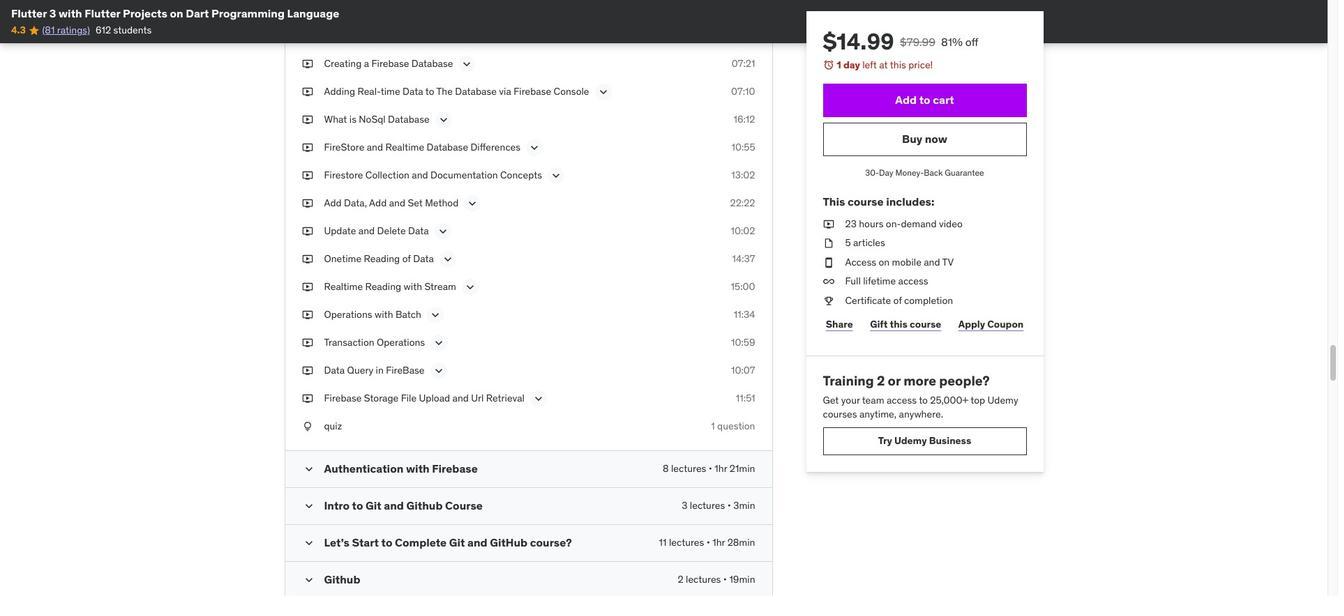 Task type: describe. For each thing, give the bounding box(es) containing it.
07:21
[[732, 57, 755, 70]]

what is nosql database
[[324, 113, 430, 126]]

1 horizontal spatial github
[[406, 499, 443, 513]]

documentation
[[431, 169, 498, 182]]

1 horizontal spatial on
[[879, 256, 890, 268]]

demand
[[901, 217, 937, 230]]

hours
[[859, 217, 884, 230]]

with up intro to git and github course
[[406, 462, 430, 476]]

projects
[[123, 6, 167, 20]]

off
[[966, 35, 979, 49]]

0 vertical spatial git
[[366, 499, 382, 513]]

data query in firebase
[[324, 364, 425, 377]]

gift this course
[[870, 318, 942, 331]]

dart
[[186, 6, 209, 20]]

access inside training 2 or more people? get your team access to 25,000+ top udemy courses anytime, anywhere.
[[887, 394, 917, 407]]

firebase right via
[[514, 85, 551, 98]]

github
[[490, 536, 528, 550]]

data for time
[[403, 85, 423, 98]]

21min
[[730, 463, 755, 475]]

full
[[845, 275, 861, 288]]

left
[[863, 59, 877, 71]]

time
[[381, 85, 400, 98]]

share
[[826, 318, 853, 331]]

8 lectures • 1hr 21min
[[663, 463, 755, 475]]

to inside training 2 or more people? get your team access to 25,000+ top udemy courses anytime, anywhere.
[[919, 394, 928, 407]]

xsmall image for firebase storage file upload and url retrieval
[[302, 392, 313, 406]]

and down firestore and realtime database differences
[[412, 169, 428, 182]]

database for what is nosql database
[[388, 113, 430, 126]]

07:10
[[731, 85, 755, 98]]

students
[[113, 24, 152, 37]]

small image for authentication
[[302, 463, 316, 477]]

database left via
[[455, 85, 497, 98]]

show lecture description image for firestore and realtime database differences
[[528, 141, 542, 155]]

cart
[[933, 93, 954, 107]]

programming
[[211, 6, 285, 20]]

3 lectures • 3min
[[682, 500, 755, 512]]

firestore and realtime database differences
[[324, 141, 521, 154]]

0 vertical spatial of
[[402, 253, 411, 265]]

data for of
[[413, 253, 434, 265]]

612
[[96, 24, 111, 37]]

show lecture description image for transaction operations
[[432, 337, 446, 351]]

creating
[[324, 57, 362, 70]]

10:59
[[731, 337, 755, 349]]

xsmall image for adding real-time data to the database via firebase console
[[302, 85, 313, 99]]

people?
[[939, 372, 990, 389]]

1 vertical spatial 3
[[682, 500, 688, 512]]

course?
[[530, 536, 572, 550]]

reading for onetime
[[364, 253, 400, 265]]

1 flutter from the left
[[11, 6, 47, 20]]

ratings)
[[57, 24, 90, 37]]

5 articles
[[845, 237, 885, 249]]

firebase up course
[[432, 462, 478, 476]]

10:02
[[731, 225, 755, 237]]

file
[[401, 392, 417, 405]]

• for intro to git and github course
[[728, 500, 731, 512]]

certificate
[[845, 294, 891, 307]]

data,
[[344, 197, 367, 210]]

to inside button
[[919, 93, 931, 107]]

quiz
[[324, 420, 342, 433]]

11:34
[[734, 309, 755, 321]]

add for add data, add and set method
[[324, 197, 342, 210]]

is
[[349, 113, 357, 126]]

15:00
[[731, 281, 755, 293]]

0 vertical spatial 3
[[49, 6, 56, 20]]

and left github
[[468, 536, 488, 550]]

and left tv
[[924, 256, 940, 268]]

0 vertical spatial on
[[170, 6, 183, 20]]

• for authentication with firebase
[[709, 463, 712, 475]]

the
[[436, 85, 453, 98]]

flutter 3 with flutter projects on dart programming language
[[11, 6, 339, 20]]

batch
[[396, 309, 421, 321]]

0 horizontal spatial course
[[848, 195, 884, 209]]

1hr for let's start to complete git and github course?
[[713, 537, 725, 549]]

$79.99
[[900, 35, 936, 49]]

anywhere.
[[899, 408, 943, 421]]

try udemy business link
[[823, 427, 1027, 455]]

stream
[[425, 281, 456, 293]]

alarm image
[[823, 59, 834, 70]]

database for creating a firebase database
[[412, 57, 453, 70]]

show lecture description image for firebase storage file upload and url retrieval
[[532, 392, 546, 406]]

firebase realtime database
[[324, 14, 475, 28]]

0 vertical spatial access
[[898, 275, 929, 288]]

1 horizontal spatial add
[[369, 197, 387, 210]]

1 vertical spatial github
[[324, 573, 360, 587]]

concepts
[[500, 169, 542, 182]]

onetime reading of data
[[324, 253, 434, 265]]

day
[[879, 167, 894, 178]]

update and delete data
[[324, 225, 429, 237]]

show lecture description image for update and delete data
[[436, 225, 450, 239]]

show lecture description image for what is nosql database
[[437, 113, 451, 127]]

back
[[924, 167, 943, 178]]

and down authentication with firebase
[[384, 499, 404, 513]]

• for github
[[723, 574, 727, 586]]

1 vertical spatial operations
[[377, 337, 425, 349]]

(81 ratings)
[[42, 24, 90, 37]]

11:51
[[736, 392, 755, 405]]

add for add to cart
[[895, 93, 917, 107]]

19min
[[729, 574, 755, 586]]

courses
[[823, 408, 857, 421]]

authentication with firebase
[[324, 462, 478, 476]]

1 horizontal spatial of
[[894, 294, 902, 307]]

show lecture description image for add data, add and set method
[[466, 197, 480, 211]]

gift this course link
[[867, 311, 944, 339]]

complete
[[395, 536, 447, 550]]

with left batch
[[375, 309, 393, 321]]

2 inside training 2 or more people? get your team access to 25,000+ top udemy courses anytime, anywhere.
[[877, 372, 885, 389]]

small image for let's
[[302, 537, 316, 551]]

and left url
[[453, 392, 469, 405]]

intro to git and github course
[[324, 499, 483, 513]]

1 vertical spatial 2
[[678, 574, 684, 586]]

1 horizontal spatial realtime
[[386, 141, 424, 154]]

differences
[[471, 141, 521, 154]]

lifetime
[[863, 275, 896, 288]]

url
[[471, 392, 484, 405]]

day
[[844, 59, 860, 71]]

set
[[408, 197, 423, 210]]

22:22
[[730, 197, 755, 210]]

udemy inside try udemy business link
[[894, 435, 927, 447]]

now
[[925, 132, 948, 146]]

small image for intro
[[302, 500, 316, 514]]

training
[[823, 372, 874, 389]]

realtime reading with stream
[[324, 281, 456, 293]]

question
[[717, 420, 755, 433]]

adding real-time data to the database via firebase console
[[324, 85, 589, 98]]

retrieval
[[486, 392, 525, 405]]

firebase realtime database button
[[324, 14, 755, 29]]

lectures for authentication with firebase
[[671, 463, 706, 475]]

real-
[[358, 85, 381, 98]]

1 this from the top
[[890, 59, 906, 71]]

show lecture description image for data query in firebase
[[432, 364, 446, 378]]

show lecture description image for adding real-time data to the database via firebase console
[[596, 85, 610, 99]]

1 for 1 day left at this price!
[[837, 59, 841, 71]]

23
[[845, 217, 857, 230]]

database for firestore and realtime database differences
[[427, 141, 468, 154]]

firebase up 'quiz'
[[324, 392, 362, 405]]

with left stream
[[404, 281, 422, 293]]

show lecture description image for creating a firebase database
[[460, 57, 474, 71]]



Task type: vqa. For each thing, say whether or not it's contained in the screenshot.


Task type: locate. For each thing, give the bounding box(es) containing it.
reading down onetime reading of data
[[365, 281, 401, 293]]

business
[[929, 435, 972, 447]]

language
[[287, 6, 339, 20]]

and
[[367, 141, 383, 154], [412, 169, 428, 182], [389, 197, 405, 210], [358, 225, 375, 237], [924, 256, 940, 268], [453, 392, 469, 405], [384, 499, 404, 513], [468, 536, 488, 550]]

lectures right the 8
[[671, 463, 706, 475]]

this course includes:
[[823, 195, 935, 209]]

training 2 or more people? get your team access to 25,000+ top udemy courses anytime, anywhere.
[[823, 372, 1019, 421]]

1 vertical spatial reading
[[365, 281, 401, 293]]

lectures for intro to git and github course
[[690, 500, 725, 512]]

course down completion
[[910, 318, 942, 331]]

1hr
[[715, 463, 727, 475], [713, 537, 725, 549]]

lectures for let's start to complete git and github course?
[[669, 537, 704, 549]]

show lecture description image for onetime reading of data
[[441, 253, 455, 267]]

3
[[49, 6, 56, 20], [682, 500, 688, 512]]

0 horizontal spatial git
[[366, 499, 382, 513]]

access down "mobile"
[[898, 275, 929, 288]]

0 horizontal spatial of
[[402, 253, 411, 265]]

show lecture description image up adding real-time data to the database via firebase console
[[460, 57, 474, 71]]

2 this from the top
[[890, 318, 908, 331]]

git right intro
[[366, 499, 382, 513]]

lectures for github
[[686, 574, 721, 586]]

1 small image from the top
[[302, 15, 316, 29]]

0 horizontal spatial flutter
[[11, 6, 47, 20]]

lectures right the 11
[[669, 537, 704, 549]]

and left the delete
[[358, 225, 375, 237]]

0 vertical spatial reading
[[364, 253, 400, 265]]

show lecture description image for realtime reading with stream
[[463, 281, 477, 295]]

2 vertical spatial small image
[[302, 537, 316, 551]]

apply coupon
[[959, 318, 1024, 331]]

• left 28min at the bottom of page
[[707, 537, 710, 549]]

0 horizontal spatial 1
[[711, 420, 715, 433]]

in
[[376, 364, 384, 377]]

firestore
[[324, 141, 365, 154]]

xsmall image
[[302, 57, 313, 71], [302, 113, 313, 127], [302, 141, 313, 155], [302, 169, 313, 183], [302, 197, 313, 211], [823, 217, 834, 231], [302, 253, 313, 267], [823, 256, 834, 270], [823, 294, 834, 308], [302, 337, 313, 350], [302, 364, 313, 378], [302, 420, 313, 434]]

1 left the question
[[711, 420, 715, 433]]

3 up '(81'
[[49, 6, 56, 20]]

1 vertical spatial 1
[[711, 420, 715, 433]]

23 hours on-demand video
[[845, 217, 963, 230]]

1 vertical spatial udemy
[[894, 435, 927, 447]]

4.3
[[11, 24, 26, 37]]

buy now
[[902, 132, 948, 146]]

what
[[324, 113, 347, 126]]

add right data,
[[369, 197, 387, 210]]

0 horizontal spatial realtime
[[324, 281, 363, 293]]

2 flutter from the left
[[85, 6, 120, 20]]

upload
[[419, 392, 450, 405]]

github up complete
[[406, 499, 443, 513]]

authentication
[[324, 462, 404, 476]]

10:55
[[732, 141, 755, 154]]

realtime down onetime
[[324, 281, 363, 293]]

0 horizontal spatial 2
[[678, 574, 684, 586]]

xsmall image for update and delete data
[[302, 225, 313, 239]]

show lecture description image
[[528, 141, 542, 155], [549, 169, 563, 183], [466, 197, 480, 211], [441, 253, 455, 267], [463, 281, 477, 295], [432, 337, 446, 351], [432, 364, 446, 378]]

course up hours
[[848, 195, 884, 209]]

small image left intro
[[302, 500, 316, 514]]

data left query
[[324, 364, 345, 377]]

1 horizontal spatial 1
[[837, 59, 841, 71]]

2 horizontal spatial add
[[895, 93, 917, 107]]

show lecture description image down 'method'
[[436, 225, 450, 239]]

0 vertical spatial 2
[[877, 372, 885, 389]]

0 horizontal spatial on
[[170, 6, 183, 20]]

xsmall image for realtime reading with stream
[[302, 281, 313, 294]]

operations up firebase
[[377, 337, 425, 349]]

show lecture description image
[[460, 57, 474, 71], [596, 85, 610, 99], [437, 113, 451, 127], [436, 225, 450, 239], [428, 309, 442, 323], [532, 392, 546, 406]]

10:07
[[731, 364, 755, 377]]

lectures down 11 lectures • 1hr 28min at the bottom of the page
[[686, 574, 721, 586]]

firebase up creating
[[324, 14, 370, 28]]

25,000+
[[930, 394, 969, 407]]

reading down update and delete data
[[364, 253, 400, 265]]

0 vertical spatial small image
[[302, 463, 316, 477]]

team
[[862, 394, 885, 407]]

firestore collection and documentation concepts
[[324, 169, 542, 182]]

show lecture description image right batch
[[428, 309, 442, 323]]

1 vertical spatial git
[[449, 536, 465, 550]]

1hr left 28min at the bottom of page
[[713, 537, 725, 549]]

3 small image from the top
[[302, 537, 316, 551]]

0 vertical spatial realtime
[[386, 141, 424, 154]]

0 horizontal spatial operations
[[324, 309, 372, 321]]

0 vertical spatial 1
[[837, 59, 841, 71]]

1hr left 21min
[[715, 463, 727, 475]]

3min
[[734, 500, 755, 512]]

2 down 11 lectures • 1hr 28min at the bottom of the page
[[678, 574, 684, 586]]

1 vertical spatial on
[[879, 256, 890, 268]]

$14.99
[[823, 27, 894, 56]]

11 lectures • 1hr 28min
[[659, 537, 755, 549]]

2 small image from the top
[[302, 574, 316, 587]]

on-
[[886, 217, 901, 230]]

0 vertical spatial this
[[890, 59, 906, 71]]

method
[[425, 197, 459, 210]]

1 for 1 question
[[711, 420, 715, 433]]

1 vertical spatial small image
[[302, 574, 316, 587]]

0 vertical spatial operations
[[324, 309, 372, 321]]

• left 21min
[[709, 463, 712, 475]]

xsmall image for operations with batch
[[302, 309, 313, 322]]

via
[[499, 85, 511, 98]]

1 right alarm icon
[[837, 59, 841, 71]]

to left the
[[426, 85, 434, 98]]

$14.99 $79.99 81% off
[[823, 27, 979, 56]]

show lecture description image right retrieval at left
[[532, 392, 546, 406]]

• left 3min
[[728, 500, 731, 512]]

more
[[904, 372, 936, 389]]

realtime
[[372, 14, 422, 28]]

small image
[[302, 463, 316, 477], [302, 500, 316, 514], [302, 537, 316, 551]]

small image
[[302, 15, 316, 29], [302, 574, 316, 587]]

operations up transaction
[[324, 309, 372, 321]]

2 lectures • 19min
[[678, 574, 755, 586]]

8
[[663, 463, 669, 475]]

articles
[[853, 237, 885, 249]]

start
[[352, 536, 379, 550]]

show lecture description image for firestore collection and documentation concepts
[[549, 169, 563, 183]]

database inside 'dropdown button'
[[424, 14, 475, 28]]

1 vertical spatial 1hr
[[713, 537, 725, 549]]

this right gift
[[890, 318, 908, 331]]

30-day money-back guarantee
[[865, 167, 984, 178]]

1 vertical spatial small image
[[302, 500, 316, 514]]

git right complete
[[449, 536, 465, 550]]

2
[[877, 372, 885, 389], [678, 574, 684, 586]]

github down let's
[[324, 573, 360, 587]]

firebase inside firebase realtime database 'dropdown button'
[[324, 14, 370, 28]]

console
[[554, 85, 589, 98]]

0 horizontal spatial 3
[[49, 6, 56, 20]]

database right realtime
[[424, 14, 475, 28]]

1 day left at this price!
[[837, 59, 933, 71]]

to up anywhere.
[[919, 394, 928, 407]]

1 horizontal spatial 2
[[877, 372, 885, 389]]

1 vertical spatial of
[[894, 294, 902, 307]]

nosql
[[359, 113, 386, 126]]

update
[[324, 225, 356, 237]]

show lecture description image right the console
[[596, 85, 610, 99]]

realtime up collection
[[386, 141, 424, 154]]

1 horizontal spatial udemy
[[988, 394, 1019, 407]]

0 vertical spatial course
[[848, 195, 884, 209]]

0 horizontal spatial udemy
[[894, 435, 927, 447]]

coupon
[[988, 318, 1024, 331]]

try udemy business
[[878, 435, 972, 447]]

storage
[[364, 392, 399, 405]]

small image left let's
[[302, 537, 316, 551]]

small image left authentication
[[302, 463, 316, 477]]

udemy right 'try'
[[894, 435, 927, 447]]

16:12
[[734, 113, 755, 126]]

group
[[285, 0, 772, 3]]

1 vertical spatial access
[[887, 394, 917, 407]]

this inside gift this course link
[[890, 318, 908, 331]]

data up stream
[[413, 253, 434, 265]]

with up the ratings)
[[59, 6, 82, 20]]

firestore
[[324, 169, 363, 182]]

0 vertical spatial 1hr
[[715, 463, 727, 475]]

video
[[939, 217, 963, 230]]

on
[[170, 6, 183, 20], [879, 256, 890, 268]]

data right 'time'
[[403, 85, 423, 98]]

1 horizontal spatial operations
[[377, 337, 425, 349]]

database
[[424, 14, 475, 28], [412, 57, 453, 70], [455, 85, 497, 98], [388, 113, 430, 126], [427, 141, 468, 154]]

1hr for authentication with firebase
[[715, 463, 727, 475]]

show lecture description image for operations with batch
[[428, 309, 442, 323]]

0 vertical spatial udemy
[[988, 394, 1019, 407]]

at
[[879, 59, 888, 71]]

database up firestore collection and documentation concepts
[[427, 141, 468, 154]]

• for let's start to complete git and github course?
[[707, 537, 710, 549]]

database up firestore and realtime database differences
[[388, 113, 430, 126]]

course
[[848, 195, 884, 209], [910, 318, 942, 331]]

1 vertical spatial realtime
[[324, 281, 363, 293]]

of down full lifetime access
[[894, 294, 902, 307]]

creating a firebase database
[[324, 57, 453, 70]]

add left data,
[[324, 197, 342, 210]]

and down 'what is nosql database'
[[367, 141, 383, 154]]

28min
[[728, 537, 755, 549]]

1 small image from the top
[[302, 463, 316, 477]]

on up full lifetime access
[[879, 256, 890, 268]]

0 horizontal spatial github
[[324, 573, 360, 587]]

(81
[[42, 24, 55, 37]]

1 horizontal spatial course
[[910, 318, 942, 331]]

0 horizontal spatial add
[[324, 197, 342, 210]]

and left 'set'
[[389, 197, 405, 210]]

flutter up 612
[[85, 6, 120, 20]]

flutter up 4.3
[[11, 6, 47, 20]]

1 horizontal spatial flutter
[[85, 6, 120, 20]]

firebase right a
[[372, 57, 409, 70]]

money-
[[896, 167, 924, 178]]

0 vertical spatial github
[[406, 499, 443, 513]]

udemy inside training 2 or more people? get your team access to 25,000+ top udemy courses anytime, anywhere.
[[988, 394, 1019, 407]]

2 left or
[[877, 372, 885, 389]]

3 up 11 lectures • 1hr 28min at the bottom of the page
[[682, 500, 688, 512]]

reading for realtime
[[365, 281, 401, 293]]

1 vertical spatial course
[[910, 318, 942, 331]]

of
[[402, 253, 411, 265], [894, 294, 902, 307]]

apply
[[959, 318, 985, 331]]

xsmall image
[[302, 85, 313, 99], [302, 225, 313, 239], [823, 237, 834, 250], [823, 275, 834, 289], [302, 281, 313, 294], [302, 309, 313, 322], [302, 392, 313, 406]]

data for delete
[[408, 225, 429, 237]]

course
[[445, 499, 483, 513]]

database up the
[[412, 57, 453, 70]]

this right at
[[890, 59, 906, 71]]

1 horizontal spatial 3
[[682, 500, 688, 512]]

top
[[971, 394, 985, 407]]

transaction operations
[[324, 337, 425, 349]]

to right intro
[[352, 499, 363, 513]]

of down the delete
[[402, 253, 411, 265]]

realtime
[[386, 141, 424, 154], [324, 281, 363, 293]]

to left cart
[[919, 93, 931, 107]]

1 vertical spatial this
[[890, 318, 908, 331]]

add inside button
[[895, 93, 917, 107]]

try
[[878, 435, 892, 447]]

add
[[895, 93, 917, 107], [324, 197, 342, 210], [369, 197, 387, 210]]

tv
[[942, 256, 954, 268]]

2 small image from the top
[[302, 500, 316, 514]]

price!
[[909, 59, 933, 71]]

udemy right the top
[[988, 394, 1019, 407]]

on left dart
[[170, 6, 183, 20]]

certificate of completion
[[845, 294, 953, 307]]

1
[[837, 59, 841, 71], [711, 420, 715, 433]]

intro
[[324, 499, 350, 513]]

access down or
[[887, 394, 917, 407]]

completion
[[904, 294, 953, 307]]

0 vertical spatial small image
[[302, 15, 316, 29]]

1 horizontal spatial git
[[449, 536, 465, 550]]

lectures left 3min
[[690, 500, 725, 512]]

data right the delete
[[408, 225, 429, 237]]

access on mobile and tv
[[845, 256, 954, 268]]

• left 19min
[[723, 574, 727, 586]]

transaction
[[324, 337, 375, 349]]

show lecture description image down the
[[437, 113, 451, 127]]

11
[[659, 537, 667, 549]]

this
[[890, 59, 906, 71], [890, 318, 908, 331]]

data
[[403, 85, 423, 98], [408, 225, 429, 237], [413, 253, 434, 265], [324, 364, 345, 377]]

mobile
[[892, 256, 922, 268]]

to right start
[[381, 536, 393, 550]]

add left cart
[[895, 93, 917, 107]]

get
[[823, 394, 839, 407]]



